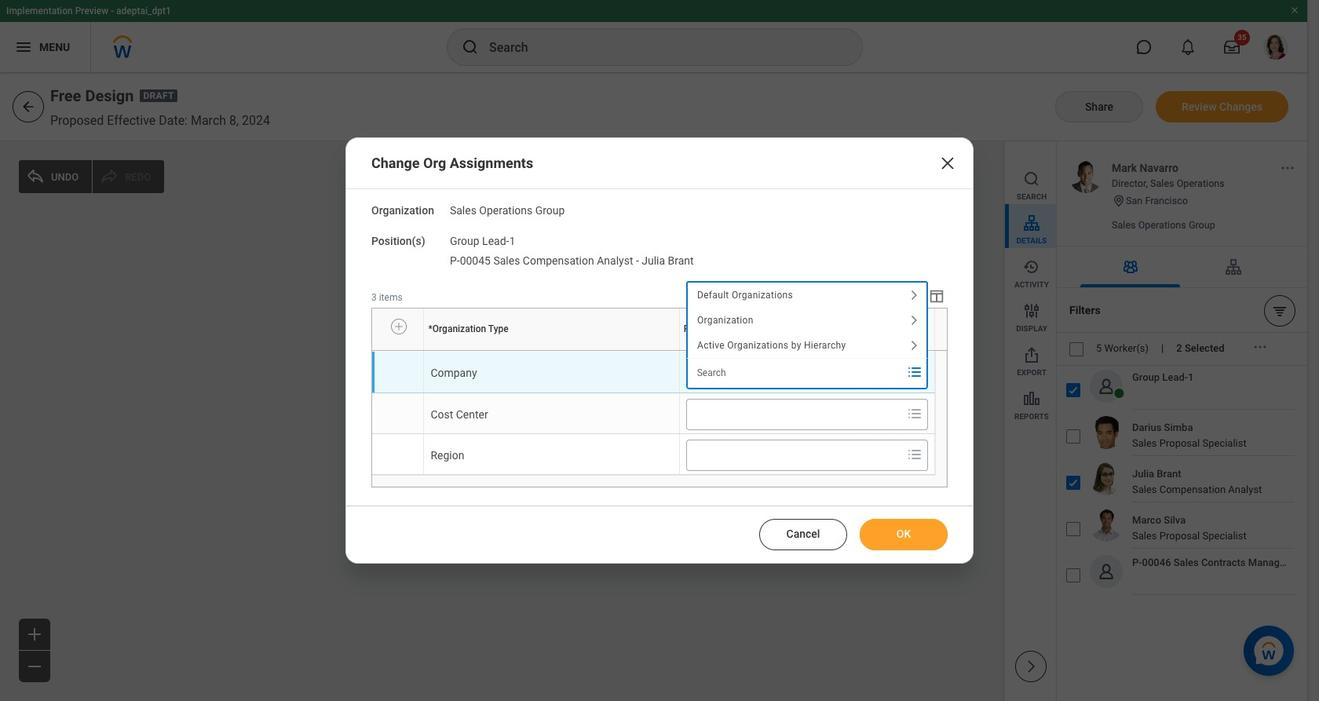 Task type: locate. For each thing, give the bounding box(es) containing it.
preview
[[75, 5, 109, 16]]

export
[[1018, 368, 1047, 377]]

2 specialist from the top
[[1203, 530, 1247, 542]]

operations up items selected list
[[590, 217, 640, 229]]

1 vertical spatial p-
[[1133, 557, 1143, 569]]

region
[[431, 449, 465, 462]]

default organizations
[[697, 290, 793, 301]]

sales operations group up group lead-1 element
[[450, 205, 565, 217]]

operations up group lead-1 element
[[480, 205, 533, 217]]

proposed for proposed organizations
[[684, 324, 725, 335]]

0 horizontal spatial 5
[[653, 261, 658, 272]]

0 vertical spatial p-
[[450, 254, 460, 267]]

tab list
[[1058, 247, 1309, 288]]

julia up marco
[[1133, 468, 1155, 480]]

0 vertical spatial julia
[[642, 254, 666, 267]]

organizations down proposed organizations at the right of page
[[727, 340, 789, 351]]

1 specialist from the top
[[1203, 438, 1247, 449]]

- left the caret up icon
[[636, 254, 639, 267]]

5 for 5
[[653, 261, 658, 272]]

lead- up "00045"
[[482, 235, 509, 248]]

1 vertical spatial prompts image
[[906, 404, 925, 423]]

sales inside darius simba sales proposal specialist
[[1133, 438, 1158, 449]]

0 horizontal spatial brant
[[668, 254, 694, 267]]

0 vertical spatial proposed
[[50, 113, 104, 128]]

- inside items selected list
[[636, 254, 639, 267]]

0 horizontal spatial proposed
[[50, 113, 104, 128]]

brant down darius simba sales proposal specialist
[[1158, 468, 1182, 480]]

row element containing company
[[372, 352, 935, 393]]

p-00045 sales compensation analyst - julia brant element
[[450, 251, 694, 267]]

Proposed Organizations field
[[687, 359, 901, 387], [687, 400, 901, 429], [687, 441, 901, 470]]

sales right "00045"
[[494, 254, 520, 267]]

specialist for marco silva sales proposal specialist
[[1203, 530, 1247, 542]]

change org assignments
[[372, 155, 534, 172]]

san francisco
[[1127, 195, 1189, 206]]

chevron right image
[[1023, 659, 1039, 675]]

1 horizontal spatial plus image
[[393, 320, 404, 334]]

2 vertical spatial proposed
[[680, 350, 683, 351]]

group up the caret up icon
[[642, 217, 670, 229]]

notifications large image
[[1181, 39, 1197, 55]]

proposed organizations field for region
[[687, 441, 901, 470]]

1 horizontal spatial 5
[[1097, 343, 1103, 355]]

0 horizontal spatial julia
[[642, 254, 666, 267]]

analyst for p-00045 sales compensation analyst - julia brant
[[597, 254, 634, 267]]

0 vertical spatial analyst
[[597, 254, 634, 267]]

toolbar
[[897, 287, 948, 308]]

5 left the worker(s)
[[1097, 343, 1103, 355]]

0
[[575, 261, 580, 272]]

1 horizontal spatial p-
[[1133, 557, 1143, 569]]

brant inside items selected list
[[668, 254, 694, 267]]

proposed up active in the right of the page
[[684, 324, 725, 335]]

2
[[1177, 343, 1183, 355]]

silva
[[1165, 515, 1187, 526]]

row element containing *
[[372, 308, 939, 350]]

group up items selected list
[[536, 205, 565, 217]]

analyst left the caret up icon
[[597, 254, 634, 267]]

manager
[[1249, 557, 1290, 569]]

darius
[[1133, 422, 1162, 434]]

0 horizontal spatial 1
[[509, 235, 516, 248]]

0 horizontal spatial analyst
[[597, 254, 634, 267]]

cancel button
[[760, 519, 848, 550]]

analyst inside items selected list
[[597, 254, 634, 267]]

julia
[[642, 254, 666, 267], [1133, 468, 1155, 480]]

organizations inside row element
[[727, 324, 786, 335]]

2 row element from the top
[[372, 352, 935, 393]]

3 row element from the top
[[372, 393, 935, 434]]

1 prompts image from the top
[[906, 363, 925, 382]]

3 items
[[372, 292, 403, 303]]

row element containing cost center
[[372, 393, 935, 434]]

1 vertical spatial proposed organizations field
[[687, 400, 901, 429]]

0 vertical spatial specialist
[[1203, 438, 1247, 449]]

p- right user icon
[[1133, 557, 1143, 569]]

1 chevron right small image from the top
[[905, 311, 924, 330]]

click to view/edit grid preferences image
[[929, 287, 946, 305]]

1 vertical spatial proposed
[[684, 324, 725, 335]]

5 for 5 worker(s)
[[1097, 343, 1103, 355]]

2 vertical spatial prompts image
[[906, 445, 925, 464]]

group
[[536, 205, 565, 217], [642, 217, 670, 229], [1189, 219, 1216, 231], [450, 235, 480, 248], [1133, 372, 1161, 383]]

2 horizontal spatial proposed
[[684, 324, 725, 335]]

plus image inside row element
[[393, 320, 404, 334]]

1 vertical spatial analyst
[[1229, 484, 1263, 496]]

plus image
[[393, 320, 404, 334], [25, 625, 44, 644]]

plus image up minus icon
[[25, 625, 44, 644]]

0 vertical spatial compensation
[[523, 254, 595, 267]]

cost center
[[431, 408, 488, 421]]

proposal inside darius simba sales proposal specialist
[[1160, 438, 1201, 449]]

1 vertical spatial group lead-1
[[1133, 372, 1195, 383]]

julia inside "julia brant sales compensation analyst"
[[1133, 468, 1155, 480]]

1 proposal from the top
[[1160, 438, 1201, 449]]

search
[[1017, 192, 1047, 201]]

p-
[[450, 254, 460, 267], [1133, 557, 1143, 569]]

active organizations by hierarchy
[[697, 340, 846, 351]]

group lead-1 inside items selected list
[[450, 235, 516, 248]]

review
[[1182, 100, 1217, 113]]

active
[[697, 340, 725, 351]]

lead- down 2
[[1163, 372, 1189, 383]]

related actions image
[[1281, 160, 1296, 176], [1253, 340, 1269, 355]]

0 vertical spatial proposed organizations field
[[687, 359, 901, 387]]

1 vertical spatial julia
[[1133, 468, 1155, 480]]

2 proposal from the top
[[1160, 530, 1201, 542]]

type
[[489, 324, 509, 335], [429, 350, 431, 351]]

proposed for proposed effective date: march 8, 2024
[[50, 113, 104, 128]]

1 vertical spatial related actions image
[[1253, 340, 1269, 355]]

type up "organization type proposed organizations"
[[489, 324, 509, 335]]

operations
[[1177, 178, 1225, 189], [480, 205, 533, 217], [590, 217, 640, 229], [1139, 219, 1187, 231]]

sales inside "mark navarro director, sales operations"
[[1151, 178, 1175, 189]]

effective
[[107, 113, 156, 128]]

- right preview at the left top of the page
[[111, 5, 114, 16]]

operations inside change org assignments dialog
[[480, 205, 533, 217]]

profile logan mcneil element
[[1255, 30, 1299, 64]]

worker(s)
[[1105, 343, 1150, 355]]

sales operations group up items selected list
[[562, 217, 670, 229]]

sales inside sales operations group element
[[450, 205, 477, 217]]

1 vertical spatial -
[[636, 254, 639, 267]]

draft
[[143, 91, 174, 102]]

5
[[653, 261, 658, 272], [1097, 343, 1103, 355]]

proposed
[[50, 113, 104, 128], [684, 324, 725, 335], [680, 350, 683, 351]]

p-00046 sales contracts manager (unfille
[[1133, 557, 1320, 569]]

center
[[456, 408, 488, 421]]

sales
[[1151, 178, 1175, 189], [450, 205, 477, 217], [562, 217, 587, 229], [1113, 219, 1137, 231], [494, 254, 520, 267], [1133, 438, 1158, 449], [1133, 484, 1158, 496], [1133, 530, 1158, 542], [1174, 557, 1199, 569]]

compensation inside items selected list
[[523, 254, 595, 267]]

1 horizontal spatial -
[[636, 254, 639, 267]]

1
[[509, 235, 516, 248], [1189, 372, 1195, 383]]

sales down navarro
[[1151, 178, 1175, 189]]

row element
[[372, 308, 939, 350], [372, 352, 935, 393], [372, 393, 935, 434], [372, 434, 935, 475]]

2024
[[242, 113, 270, 128]]

0 horizontal spatial -
[[111, 5, 114, 16]]

implementation preview -   adeptai_dpt1 banner
[[0, 0, 1308, 72]]

sales operations group
[[450, 205, 565, 217], [562, 217, 670, 229], [1113, 219, 1216, 231]]

0 vertical spatial proposal
[[1160, 438, 1201, 449]]

cost
[[431, 408, 454, 421]]

group lead-1 down |
[[1133, 372, 1195, 383]]

brant
[[668, 254, 694, 267], [1158, 468, 1182, 480]]

lead-
[[482, 235, 509, 248], [1163, 372, 1189, 383]]

menu
[[1006, 141, 1057, 424]]

group down the worker(s)
[[1133, 372, 1161, 383]]

1 vertical spatial brant
[[1158, 468, 1182, 480]]

sales down marco
[[1133, 530, 1158, 542]]

sales inside marco silva sales proposal specialist
[[1133, 530, 1158, 542]]

2 prompts image from the top
[[906, 404, 925, 423]]

julia right 0
[[642, 254, 666, 267]]

0 horizontal spatial lead-
[[482, 235, 509, 248]]

display
[[1017, 324, 1048, 333]]

group inside sales operations group element
[[536, 205, 565, 217]]

1 vertical spatial 5
[[1097, 343, 1103, 355]]

2 vertical spatial proposed organizations field
[[687, 441, 901, 470]]

sales operations group inside change org assignments dialog
[[450, 205, 565, 217]]

organization up 'position(s)'
[[372, 205, 434, 217]]

0 vertical spatial type
[[489, 324, 509, 335]]

organizations up active organizations by hierarchy
[[727, 324, 786, 335]]

1 vertical spatial compensation
[[1160, 484, 1227, 496]]

analyst inside "julia brant sales compensation analyst"
[[1229, 484, 1263, 496]]

proposal down silva
[[1160, 530, 1201, 542]]

1 vertical spatial type
[[429, 350, 431, 351]]

0 vertical spatial brant
[[668, 254, 694, 267]]

analyst up marco silva sales proposal specialist
[[1229, 484, 1263, 496]]

marco silva sales proposal specialist
[[1133, 515, 1247, 542]]

search image
[[461, 38, 480, 57]]

simba
[[1165, 422, 1194, 434]]

0 vertical spatial group lead-1
[[450, 235, 516, 248]]

change
[[372, 155, 420, 172]]

2 chevron right small image from the top
[[905, 336, 924, 355]]

organizations for proposed
[[727, 324, 786, 335]]

brant right the caret up icon
[[668, 254, 694, 267]]

proposed effective date: march 8, 2024
[[50, 113, 270, 128]]

0 vertical spatial 1
[[509, 235, 516, 248]]

3 prompts image from the top
[[906, 445, 925, 464]]

1 horizontal spatial analyst
[[1229, 484, 1263, 496]]

0 vertical spatial 5
[[653, 261, 658, 272]]

(unfille
[[1292, 557, 1320, 569]]

0 vertical spatial -
[[111, 5, 114, 16]]

0 vertical spatial plus image
[[393, 320, 404, 334]]

p- down group lead-1 element
[[450, 254, 460, 267]]

sales up marco
[[1133, 484, 1158, 496]]

group lead-1 up "00045"
[[450, 235, 516, 248]]

details
[[1017, 236, 1048, 245]]

sales up group lead-1 element
[[450, 205, 477, 217]]

group inside group lead-1 element
[[450, 235, 480, 248]]

operations inside "mark navarro director, sales operations"
[[1177, 178, 1225, 189]]

specialist up contracts
[[1203, 530, 1247, 542]]

0 horizontal spatial related actions image
[[1253, 340, 1269, 355]]

type down *
[[429, 350, 431, 351]]

p- inside items selected list
[[450, 254, 460, 267]]

0 horizontal spatial plus image
[[25, 625, 44, 644]]

0 horizontal spatial compensation
[[523, 254, 595, 267]]

1 horizontal spatial lead-
[[1163, 372, 1189, 383]]

1 vertical spatial chevron right small image
[[905, 336, 924, 355]]

march
[[191, 113, 226, 128]]

sales down the location image
[[1113, 219, 1137, 231]]

specialist up "julia brant sales compensation analyst"
[[1203, 438, 1247, 449]]

sales operations group element
[[450, 201, 565, 217]]

0 horizontal spatial group lead-1
[[450, 235, 516, 248]]

analyst
[[597, 254, 634, 267], [1229, 484, 1263, 496]]

proposal down simba
[[1160, 438, 1201, 449]]

proposed left active in the right of the page
[[680, 350, 683, 351]]

0 vertical spatial prompts image
[[906, 363, 925, 382]]

organizations
[[732, 290, 793, 301], [727, 324, 786, 335], [727, 340, 789, 351], [684, 350, 689, 351]]

specialist inside marco silva sales proposal specialist
[[1203, 530, 1247, 542]]

1 proposed organizations field from the top
[[687, 359, 901, 387]]

specialist
[[1203, 438, 1247, 449], [1203, 530, 1247, 542]]

cancel
[[787, 528, 821, 540]]

- inside banner
[[111, 5, 114, 16]]

proposal
[[1160, 438, 1201, 449], [1160, 530, 1201, 542]]

operations up "francisco"
[[1177, 178, 1225, 189]]

chevron right small image
[[905, 311, 924, 330], [905, 336, 924, 355]]

plus image down items
[[393, 320, 404, 334]]

sales right 00046
[[1174, 557, 1199, 569]]

0 vertical spatial chevron right small image
[[905, 311, 924, 330]]

proposal inside marco silva sales proposal specialist
[[1160, 530, 1201, 542]]

organization down default
[[697, 315, 754, 326]]

organization
[[372, 205, 434, 217], [697, 315, 754, 326], [433, 324, 486, 335], [425, 350, 429, 351]]

1 horizontal spatial 1
[[1189, 372, 1195, 383]]

proposal for marco silva
[[1160, 530, 1201, 542]]

0 vertical spatial lead-
[[482, 235, 509, 248]]

3 proposed organizations field from the top
[[687, 441, 901, 470]]

1 horizontal spatial julia
[[1133, 468, 1155, 480]]

p- for 00045
[[450, 254, 460, 267]]

0 horizontal spatial p-
[[450, 254, 460, 267]]

undo l image
[[26, 167, 45, 186]]

1 horizontal spatial compensation
[[1160, 484, 1227, 496]]

specialist inside darius simba sales proposal specialist
[[1203, 438, 1247, 449]]

share
[[1086, 100, 1114, 113]]

0 vertical spatial related actions image
[[1281, 160, 1296, 176]]

user image
[[1097, 562, 1117, 582]]

reports
[[1015, 412, 1050, 421]]

1 down the 2 selected
[[1189, 372, 1195, 383]]

compensation
[[523, 254, 595, 267], [1160, 484, 1227, 496]]

1 vertical spatial specialist
[[1203, 530, 1247, 542]]

1 down sales operations group element
[[509, 235, 516, 248]]

sales up items selected list
[[562, 217, 587, 229]]

1 vertical spatial lead-
[[1163, 372, 1189, 383]]

changes
[[1220, 100, 1263, 113]]

* organization type
[[428, 324, 509, 335]]

4 row element from the top
[[372, 434, 935, 475]]

1 horizontal spatial brant
[[1158, 468, 1182, 480]]

1 vertical spatial proposal
[[1160, 530, 1201, 542]]

prompts image
[[906, 363, 925, 382], [906, 404, 925, 423], [906, 445, 925, 464]]

1 row element from the top
[[372, 308, 939, 350]]

organizations up proposed organizations at the right of page
[[732, 290, 793, 301]]

group up "00045"
[[450, 235, 480, 248]]

proposed down free
[[50, 113, 104, 128]]

sales down darius
[[1133, 438, 1158, 449]]

compensation inside "julia brant sales compensation analyst"
[[1160, 484, 1227, 496]]

review changes button
[[1156, 91, 1289, 123]]

00046
[[1143, 557, 1172, 569]]

0 horizontal spatial type
[[429, 350, 431, 351]]

minus image
[[25, 658, 44, 676]]

5 right contact card matrix manager image
[[653, 261, 658, 272]]

chevron right small image for active organizations by hierarchy
[[905, 336, 924, 355]]



Task type: describe. For each thing, give the bounding box(es) containing it.
items
[[379, 292, 403, 303]]

undo
[[51, 171, 79, 183]]

sales inside "julia brant sales compensation analyst"
[[1133, 484, 1158, 496]]

by
[[791, 340, 802, 351]]

1 horizontal spatial proposed
[[680, 350, 683, 351]]

group lead-1 element
[[450, 232, 516, 248]]

hierarchy
[[804, 340, 846, 351]]

location image
[[1113, 194, 1127, 208]]

x image
[[939, 154, 958, 173]]

contact card matrix manager image
[[1122, 258, 1140, 277]]

contact card matrix manager image
[[632, 261, 643, 272]]

undo r image
[[100, 167, 119, 186]]

organizations left active in the right of the page
[[684, 350, 689, 351]]

default
[[697, 290, 729, 301]]

p-00045 sales compensation analyst - julia brant
[[450, 254, 694, 267]]

undo button
[[19, 160, 92, 193]]

1 vertical spatial plus image
[[25, 625, 44, 644]]

1 horizontal spatial related actions image
[[1281, 160, 1296, 176]]

organization up company in the bottom left of the page
[[433, 324, 486, 335]]

1 horizontal spatial type
[[489, 324, 509, 335]]

p- for 00046
[[1133, 557, 1143, 569]]

implementation
[[6, 5, 73, 16]]

|
[[1162, 343, 1165, 355]]

share button
[[1056, 91, 1144, 123]]

arrow left image
[[20, 99, 36, 115]]

1 inside items selected list
[[509, 235, 516, 248]]

free design
[[50, 86, 134, 105]]

brant inside "julia brant sales compensation analyst"
[[1158, 468, 1182, 480]]

filter image
[[1273, 303, 1289, 319]]

group down "mark navarro director, sales operations"
[[1189, 219, 1216, 231]]

organizations for default
[[732, 290, 793, 301]]

date:
[[159, 113, 188, 128]]

julia brant sales compensation analyst
[[1133, 468, 1263, 496]]

julia inside items selected list
[[642, 254, 666, 267]]

chevron right small image
[[905, 286, 924, 305]]

navarro
[[1140, 162, 1179, 174]]

proposed organizations button
[[680, 350, 689, 351]]

redo
[[125, 171, 151, 183]]

contracts
[[1202, 557, 1247, 569]]

00045
[[460, 254, 491, 267]]

1 horizontal spatial group lead-1
[[1133, 372, 1195, 383]]

org chart image
[[562, 261, 573, 272]]

organization type button
[[425, 350, 432, 351]]

toolbar inside change org assignments dialog
[[897, 287, 948, 308]]

position(s)
[[372, 235, 426, 248]]

analyst for julia brant sales compensation analyst
[[1229, 484, 1263, 496]]

8,
[[229, 113, 239, 128]]

compensation for 00045
[[523, 254, 595, 267]]

lead- inside items selected list
[[482, 235, 509, 248]]

prompts image for cost center
[[906, 404, 925, 423]]

darius simba sales proposal specialist
[[1133, 422, 1247, 449]]

sales inside p-00045 sales compensation analyst - julia brant element
[[494, 254, 520, 267]]

redo button
[[93, 160, 164, 193]]

design
[[85, 86, 134, 105]]

operations down "francisco"
[[1139, 219, 1187, 231]]

ok button
[[860, 519, 948, 550]]

sales operations group down "francisco"
[[1113, 219, 1216, 231]]

organization down *
[[425, 350, 429, 351]]

change org assignments dialog
[[346, 138, 974, 564]]

inbox large image
[[1225, 39, 1241, 55]]

prompts image for company
[[906, 363, 925, 382]]

marco
[[1133, 515, 1162, 526]]

close environment banner image
[[1291, 5, 1300, 15]]

select to filter grid data image
[[909, 288, 926, 305]]

5 worker(s)
[[1097, 343, 1150, 355]]

compensation for brant
[[1160, 484, 1227, 496]]

proposal for darius simba
[[1160, 438, 1201, 449]]

san
[[1127, 195, 1143, 206]]

organization type proposed organizations
[[425, 350, 689, 351]]

director,
[[1113, 178, 1149, 189]]

proposed organizations
[[684, 324, 786, 335]]

row element containing region
[[372, 434, 935, 475]]

user image
[[1097, 376, 1117, 397]]

mark
[[1113, 162, 1138, 174]]

chevron right small image for organization
[[905, 311, 924, 330]]

caret up image
[[644, 262, 653, 271]]

2 proposed organizations field from the top
[[687, 400, 901, 429]]

proposed organizations field for company
[[687, 359, 901, 387]]

organizations for active
[[727, 340, 789, 351]]

filters
[[1070, 304, 1101, 317]]

*
[[428, 324, 433, 335]]

org chart image
[[1224, 258, 1243, 277]]

menu containing search
[[1006, 141, 1057, 424]]

1 vertical spatial 1
[[1189, 372, 1195, 383]]

review changes
[[1182, 100, 1263, 113]]

free
[[50, 86, 81, 105]]

org
[[424, 155, 446, 172]]

3
[[372, 292, 377, 303]]

ok
[[897, 528, 912, 540]]

specialist for darius simba sales proposal specialist
[[1203, 438, 1247, 449]]

items selected list
[[450, 232, 719, 268]]

mark navarro director, sales operations
[[1113, 162, 1225, 189]]

2 selected
[[1177, 343, 1225, 355]]

company
[[431, 367, 477, 379]]

francisco
[[1146, 195, 1189, 206]]

selected
[[1186, 343, 1225, 355]]

adeptai_dpt1
[[116, 5, 171, 16]]

assignments
[[450, 155, 534, 172]]

implementation preview -   adeptai_dpt1
[[6, 5, 171, 16]]

activity
[[1015, 280, 1050, 289]]



Task type: vqa. For each thing, say whether or not it's contained in the screenshot.
the 5 related to 5 Worker(s)
yes



